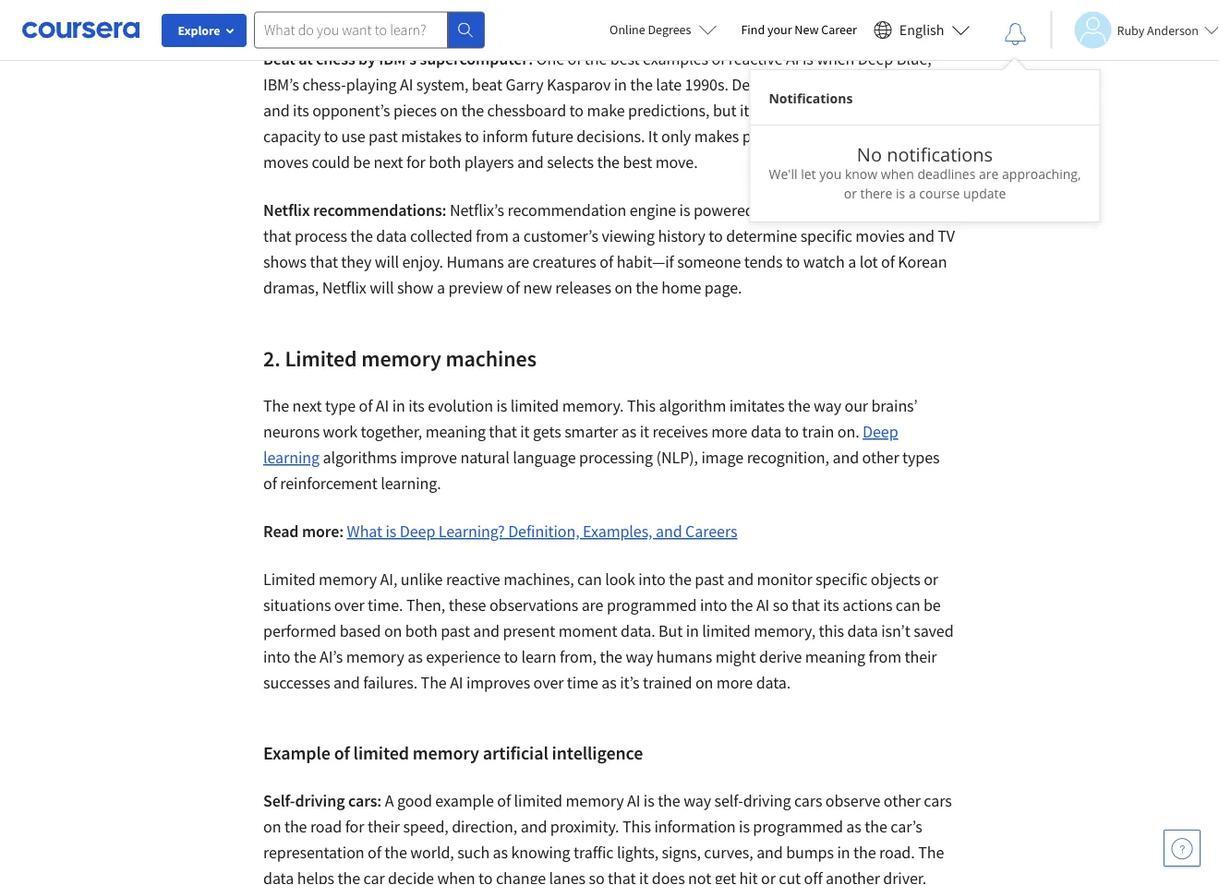 Task type: vqa. For each thing, say whether or not it's contained in the screenshot.
when within Notifications No notifications We'll let you know when deadlines are approaching, or there is a course update
yes



Task type: locate. For each thing, give the bounding box(es) containing it.
is inside one of the best examples of reactive ai is when deep blue, ibm's chess-playing ai system, beat garry kasparov in the late 1990s. deep blue could identify its own and its opponent's pieces on the chessboard to make predictions, but it does not have the memory capacity to use past mistakes to inform future decisions. it only makes predictions based on what moves could be next for both players and selects the best move.
[[803, 48, 814, 69]]

next up recommendations:
[[374, 152, 403, 173]]

1 vertical spatial other
[[884, 791, 921, 812]]

0 vertical spatial can
[[577, 569, 602, 590]]

0 horizontal spatial not
[[688, 869, 711, 886]]

when inside one of the best examples of reactive ai is when deep blue, ibm's chess-playing ai system, beat garry kasparov in the late 1990s. deep blue could identify its own and its opponent's pieces on the chessboard to make predictions, but it does not have the memory capacity to use past mistakes to inform future decisions. it only makes predictions based on what moves could be next for both players and selects the best move.
[[817, 48, 855, 69]]

0 vertical spatial be
[[353, 152, 370, 173]]

recommendation
[[508, 200, 626, 221]]

unlike
[[401, 569, 443, 590]]

0 horizontal spatial be
[[353, 152, 370, 173]]

system,
[[416, 74, 469, 95]]

0 horizontal spatial ibm's
[[263, 74, 299, 95]]

from down netflix's at the left top
[[476, 226, 509, 247]]

0 vertical spatial netflix
[[263, 200, 310, 221]]

past up experience
[[441, 621, 470, 642]]

1 horizontal spatial for
[[406, 152, 426, 173]]

data inside netflix's recommendation engine is powered by machine learning models that process the data collected from a customer's viewing history to determine specific movies and tv shows that they will enjoy. humans are creatures of habit—if someone tends to watch a lot of korean dramas, netflix will show a preview of new releases on the home page.
[[376, 226, 407, 247]]

0 vertical spatial programmed
[[607, 595, 697, 616]]

both inside one of the best examples of reactive ai is when deep blue, ibm's chess-playing ai system, beat garry kasparov in the late 1990s. deep blue could identify its own and its opponent's pieces on the chessboard to make predictions, but it does not have the memory capacity to use past mistakes to inform future decisions. it only makes predictions based on what moves could be next for both players and selects the best move.
[[429, 152, 461, 173]]

meaning down the evolution
[[426, 422, 486, 442]]

their down the a
[[368, 817, 400, 838]]

1 vertical spatial ibm's
[[263, 74, 299, 95]]

and left monitor
[[727, 569, 754, 590]]

processing
[[579, 447, 653, 468]]

its inside the next type of ai in its evolution is limited memory. this algorithm imitates the way our brains' neurons work together, meaning that it gets smarter as it receives more data to train on.
[[409, 396, 425, 417]]

speed,
[[403, 817, 449, 838]]

beat at chess by ibm's supercomputer:
[[263, 48, 536, 69]]

have
[[815, 100, 848, 121]]

there
[[860, 185, 893, 202]]

observations
[[490, 595, 578, 616]]

that inside the next type of ai in its evolution is limited memory. this algorithm imitates the way our brains' neurons work together, meaning that it gets smarter as it receives more data to train on.
[[489, 422, 517, 442]]

of inside algorithms improve natural language processing (nlp), image recognition, and other types of reinforcement learning.
[[263, 473, 277, 494]]

and left tv
[[908, 226, 935, 247]]

1 horizontal spatial does
[[753, 100, 786, 121]]

2 horizontal spatial into
[[700, 595, 727, 616]]

2 vertical spatial are
[[582, 595, 604, 616]]

0 vertical spatial or
[[844, 185, 857, 202]]

performed
[[263, 621, 336, 642]]

a left lot
[[848, 252, 856, 272]]

a
[[385, 791, 394, 812]]

0 horizontal spatial so
[[589, 869, 605, 886]]

0 vertical spatial not
[[789, 100, 812, 121]]

does inside a good example of limited memory ai is the way self-driving cars observe other cars on the road for their speed, direction, and proximity. this information is programmed as the car's representation of the world, such as knowing traffic lights, signs, curves, and bumps in the road. the data helps the car decide when to change lanes so that it does not get hit or cut off another driver.
[[652, 869, 685, 886]]

from,
[[560, 647, 597, 668]]

2 horizontal spatial are
[[979, 165, 999, 183]]

it's
[[620, 673, 640, 694]]

0 vertical spatial by
[[358, 48, 376, 69]]

recognition,
[[747, 447, 830, 468]]

0 horizontal spatial learning
[[263, 447, 320, 468]]

helps
[[297, 869, 334, 886]]

and down the these
[[473, 621, 500, 642]]

on
[[440, 100, 458, 121], [868, 126, 886, 147], [615, 277, 633, 298], [384, 621, 402, 642], [696, 673, 714, 694], [263, 817, 281, 838]]

1 vertical spatial both
[[405, 621, 438, 642]]

or right the objects
[[924, 569, 939, 590]]

other left types
[[862, 447, 899, 468]]

monitor
[[757, 569, 813, 590]]

can left look
[[577, 569, 602, 590]]

the up the kasparov
[[585, 48, 607, 69]]

best down online
[[610, 48, 640, 69]]

0 vertical spatial for
[[406, 152, 426, 173]]

machine
[[778, 200, 837, 221]]

more down might
[[717, 673, 753, 694]]

examples,
[[583, 521, 653, 542]]

other
[[862, 447, 899, 468], [884, 791, 921, 812]]

netflix's
[[450, 200, 504, 221]]

is inside notifications no notifications we'll let you know when deadlines are approaching, or there is a course update
[[896, 185, 906, 202]]

meaning down this on the bottom right of page
[[805, 647, 866, 668]]

past inside one of the best examples of reactive ai is when deep blue, ibm's chess-playing ai system, beat garry kasparov in the late 1990s. deep blue could identify its own and its opponent's pieces on the chessboard to make predictions, but it does not have the memory capacity to use past mistakes to inform future decisions. it only makes predictions based on what moves could be next for both players and selects the best move.
[[369, 126, 398, 147]]

deep up the identify
[[858, 48, 894, 69]]

0 vertical spatial from
[[476, 226, 509, 247]]

could
[[805, 74, 843, 95], [312, 152, 350, 173]]

0 vertical spatial ibm's
[[379, 48, 417, 69]]

in up "make"
[[614, 74, 627, 95]]

english
[[900, 21, 945, 39]]

to
[[570, 100, 584, 121], [324, 126, 338, 147], [465, 126, 479, 147], [709, 226, 723, 247], [786, 252, 800, 272], [785, 422, 799, 442], [504, 647, 518, 668], [479, 869, 493, 886]]

it right the but
[[740, 100, 749, 121]]

example of limited memory artificial intelligence
[[263, 742, 643, 765]]

that up 'natural'
[[489, 422, 517, 442]]

into
[[639, 569, 666, 590], [700, 595, 727, 616], [263, 647, 291, 668]]

saved
[[914, 621, 954, 642]]

help center image
[[1171, 838, 1194, 860]]

in inside one of the best examples of reactive ai is when deep blue, ibm's chess-playing ai system, beat garry kasparov in the late 1990s. deep blue could identify its own and its opponent's pieces on the chessboard to make predictions, but it does not have the memory capacity to use past mistakes to inform future decisions. it only makes predictions based on what moves could be next for both players and selects the best move.
[[614, 74, 627, 95]]

memory up failures.
[[346, 647, 404, 668]]

is right the evolution
[[497, 396, 507, 417]]

its
[[902, 74, 918, 95], [293, 100, 309, 121], [409, 396, 425, 417], [823, 595, 840, 616]]

1 vertical spatial by
[[758, 200, 774, 221]]

1 vertical spatial past
[[695, 569, 724, 590]]

0 vertical spatial other
[[862, 447, 899, 468]]

1 horizontal spatial when
[[817, 48, 855, 69]]

1 vertical spatial be
[[924, 595, 941, 616]]

deadlines
[[918, 165, 976, 183]]

look
[[605, 569, 635, 590]]

None search field
[[254, 12, 485, 48]]

be
[[353, 152, 370, 173], [924, 595, 941, 616]]

past down careers
[[695, 569, 724, 590]]

1 vertical spatial next
[[292, 396, 322, 417]]

1 horizontal spatial past
[[441, 621, 470, 642]]

into up successes
[[263, 647, 291, 668]]

ibm's inside one of the best examples of reactive ai is when deep blue, ibm's chess-playing ai system, beat garry kasparov in the late 1990s. deep blue could identify its own and its opponent's pieces on the chessboard to make predictions, but it does not have the memory capacity to use past mistakes to inform future decisions. it only makes predictions based on what moves could be next for both players and selects the best move.
[[263, 74, 299, 95]]

will
[[375, 252, 399, 272], [370, 277, 394, 298]]

chess
[[316, 48, 355, 69]]

memory up "proximity."
[[566, 791, 624, 812]]

the down beat
[[461, 100, 484, 121]]

2 horizontal spatial way
[[814, 396, 842, 417]]

a left course
[[909, 185, 916, 202]]

ibm's down the beat
[[263, 74, 299, 95]]

1 vertical spatial way
[[626, 647, 653, 668]]

other inside a good example of limited memory ai is the way self-driving cars observe other cars on the road for their speed, direction, and proximity. this information is programmed as the car's representation of the world, such as knowing traffic lights, signs, curves, and bumps in the road. the data helps the car decide when to change lanes so that it does not get hit or cut off another driver.
[[884, 791, 921, 812]]

2 horizontal spatial or
[[924, 569, 939, 590]]

ai down monitor
[[756, 595, 770, 616]]

lot
[[860, 252, 878, 272]]

and down on.
[[833, 447, 859, 468]]

data.
[[621, 621, 656, 642], [756, 673, 791, 694]]

1 vertical spatial data.
[[756, 673, 791, 694]]

in inside the next type of ai in its evolution is limited memory. this algorithm imitates the way our brains' neurons work together, meaning that it gets smarter as it receives more data to train on.
[[392, 396, 405, 417]]

habit—if
[[617, 252, 674, 272]]

1 vertical spatial their
[[368, 817, 400, 838]]

move.
[[656, 152, 698, 173]]

limited inside limited memory ai, unlike reactive machines, can look into the past and monitor specific objects or situations over time. then, these observations are programmed into the ai so that its actions can be performed based on both past and present moment data. but in limited memory, this data isn't saved into the ai's memory as experience to learn from, the way humans might derive meaning from their successes and failures. the ai improves over time as it's trained on more data.
[[702, 621, 751, 642]]

to up someone
[[709, 226, 723, 247]]

1 horizontal spatial reactive
[[729, 48, 783, 69]]

0 vertical spatial learning
[[840, 200, 897, 221]]

is right there
[[896, 185, 906, 202]]

data down imitates
[[751, 422, 782, 442]]

limited inside a good example of limited memory ai is the way self-driving cars observe other cars on the road for their speed, direction, and proximity. this information is programmed as the car's representation of the world, such as knowing traffic lights, signs, curves, and bumps in the road. the data helps the car decide when to change lanes so that it does not get hit or cut off another driver.
[[514, 791, 563, 812]]

way up information in the bottom of the page
[[684, 791, 711, 812]]

0 horizontal spatial next
[[292, 396, 322, 417]]

ai up together,
[[376, 396, 389, 417]]

over
[[334, 595, 365, 616], [534, 673, 564, 694]]

the up might
[[731, 595, 753, 616]]

releases
[[556, 277, 611, 298]]

as down the observe
[[847, 817, 862, 838]]

based inside limited memory ai, unlike reactive machines, can look into the past and monitor specific objects or situations over time. then, these observations are programmed into the ai so that its actions can be performed based on both past and present moment data. but in limited memory, this data isn't saved into the ai's memory as experience to learn from, the way humans might derive meaning from their successes and failures. the ai improves over time as it's trained on more data.
[[340, 621, 381, 642]]

0 vertical spatial their
[[905, 647, 937, 668]]

to down such
[[479, 869, 493, 886]]

the inside limited memory ai, unlike reactive machines, can look into the past and monitor specific objects or situations over time. then, these observations are programmed into the ai so that its actions can be performed based on both past and present moment data. but in limited memory, this data isn't saved into the ai's memory as experience to learn from, the way humans might derive meaning from their successes and failures. the ai improves over time as it's trained on more data.
[[421, 673, 447, 694]]

2 driving from the left
[[743, 791, 791, 812]]

1 horizontal spatial next
[[374, 152, 403, 173]]

memory inside one of the best examples of reactive ai is when deep blue, ibm's chess-playing ai system, beat garry kasparov in the late 1990s. deep blue could identify its own and its opponent's pieces on the chessboard to make predictions, but it does not have the memory capacity to use past mistakes to inform future decisions. it only makes predictions based on what moves could be next for both players and selects the best move.
[[878, 100, 936, 121]]

1 horizontal spatial programmed
[[753, 817, 843, 838]]

of right lot
[[881, 252, 895, 272]]

is
[[803, 48, 814, 69], [896, 185, 906, 202], [680, 200, 690, 221], [497, 396, 507, 417], [386, 521, 397, 542], [644, 791, 655, 812], [739, 817, 750, 838]]

1 horizontal spatial way
[[684, 791, 711, 812]]

limited up might
[[702, 621, 751, 642]]

0 horizontal spatial based
[[340, 621, 381, 642]]

based down 'have'
[[823, 126, 865, 147]]

of inside the next type of ai in its evolution is limited memory. this algorithm imitates the way our brains' neurons work together, meaning that it gets smarter as it receives more data to train on.
[[359, 396, 373, 417]]

1 vertical spatial does
[[652, 869, 685, 886]]

to down the kasparov
[[570, 100, 584, 121]]

1 horizontal spatial by
[[758, 200, 774, 221]]

1 horizontal spatial ibm's
[[379, 48, 417, 69]]

so down monitor
[[773, 595, 789, 616]]

online degrees
[[610, 21, 691, 38]]

0 horizontal spatial their
[[368, 817, 400, 838]]

is inside netflix's recommendation engine is powered by machine learning models that process the data collected from a customer's viewing history to determine specific movies and tv shows that they will enjoy. humans are creatures of habit—if someone tends to watch a lot of korean dramas, netflix will show a preview of new releases on the home page.
[[680, 200, 690, 221]]

0 vertical spatial are
[[979, 165, 999, 183]]

reinforcement
[[280, 473, 378, 494]]

is down self-
[[739, 817, 750, 838]]

work
[[323, 422, 357, 442]]

1 vertical spatial learning
[[263, 447, 320, 468]]

1 vertical spatial limited
[[263, 569, 316, 590]]

best down the it
[[623, 152, 652, 173]]

data down actions
[[848, 621, 878, 642]]

be down use
[[353, 152, 370, 173]]

of up direction,
[[497, 791, 511, 812]]

2 horizontal spatial the
[[918, 843, 944, 864]]

1 horizontal spatial netflix
[[322, 277, 367, 298]]

0 horizontal spatial meaning
[[426, 422, 486, 442]]

lights,
[[617, 843, 659, 864]]

as up processing
[[621, 422, 637, 442]]

0 horizontal spatial past
[[369, 126, 398, 147]]

1 vertical spatial when
[[881, 165, 914, 183]]

more up image
[[711, 422, 748, 442]]

so down traffic
[[589, 869, 605, 886]]

1 horizontal spatial from
[[869, 647, 902, 668]]

1 horizontal spatial learning
[[840, 200, 897, 221]]

deep inside deep learning
[[863, 422, 898, 442]]

their inside limited memory ai, unlike reactive machines, can look into the past and monitor specific objects or situations over time. then, these observations are programmed into the ai so that its actions can be performed based on both past and present moment data. but in limited memory, this data isn't saved into the ai's memory as experience to learn from, the way humans might derive meaning from their successes and failures. the ai improves over time as it's trained on more data.
[[905, 647, 937, 668]]

engine
[[630, 200, 676, 221]]

0 vertical spatial limited
[[285, 344, 357, 372]]

1 vertical spatial not
[[688, 869, 711, 886]]

both down mistakes
[[429, 152, 461, 173]]

1 horizontal spatial the
[[421, 673, 447, 694]]

let
[[801, 165, 816, 183]]

on inside netflix's recommendation engine is powered by machine learning models that process the data collected from a customer's viewing history to determine specific movies and tv shows that they will enjoy. humans are creatures of habit—if someone tends to watch a lot of korean dramas, netflix will show a preview of new releases on the home page.
[[615, 277, 633, 298]]

0 vertical spatial both
[[429, 152, 461, 173]]

1 vertical spatial programmed
[[753, 817, 843, 838]]

0 horizontal spatial can
[[577, 569, 602, 590]]

memory,
[[754, 621, 816, 642]]

learning down neurons
[[263, 447, 320, 468]]

are inside netflix's recommendation engine is powered by machine learning models that process the data collected from a customer's viewing history to determine specific movies and tv shows that they will enjoy. humans are creatures of habit—if someone tends to watch a lot of korean dramas, netflix will show a preview of new releases on the home page.
[[507, 252, 529, 272]]

driving inside a good example of limited memory ai is the way self-driving cars observe other cars on the road for their speed, direction, and proximity. this information is programmed as the car's representation of the world, such as knowing traffic lights, signs, curves, and bumps in the road. the data helps the car decide when to change lanes so that it does not get hit or cut off another driver.
[[743, 791, 791, 812]]

cars left the observe
[[794, 791, 823, 812]]

cars
[[794, 791, 823, 812], [924, 791, 952, 812]]

1 horizontal spatial over
[[534, 673, 564, 694]]

both
[[429, 152, 461, 173], [405, 621, 438, 642]]

0 vertical spatial next
[[374, 152, 403, 173]]

0 horizontal spatial way
[[626, 647, 653, 668]]

that
[[263, 226, 291, 247], [310, 252, 338, 272], [489, 422, 517, 442], [792, 595, 820, 616], [608, 869, 636, 886]]

1 vertical spatial based
[[340, 621, 381, 642]]

self-driving cars:
[[263, 791, 385, 812]]

opponent's
[[312, 100, 390, 121]]

the left late
[[630, 74, 653, 95]]

more
[[711, 422, 748, 442], [717, 673, 753, 694]]

players
[[464, 152, 514, 173]]

netflix inside netflix's recommendation engine is powered by machine learning models that process the data collected from a customer's viewing history to determine specific movies and tv shows that they will enjoy. humans are creatures of habit—if someone tends to watch a lot of korean dramas, netflix will show a preview of new releases on the home page.
[[322, 277, 367, 298]]

predictions,
[[628, 100, 710, 121]]

0 vertical spatial so
[[773, 595, 789, 616]]

or right hit
[[761, 869, 776, 886]]

learning
[[840, 200, 897, 221], [263, 447, 320, 468]]

0 vertical spatial reactive
[[729, 48, 783, 69]]

limited up situations
[[263, 569, 316, 590]]

this up lights,
[[623, 817, 651, 838]]

0 horizontal spatial from
[[476, 226, 509, 247]]

then,
[[406, 595, 445, 616]]

netflix up process
[[263, 200, 310, 221]]

specific inside netflix's recommendation engine is powered by machine learning models that process the data collected from a customer's viewing history to determine specific movies and tv shows that they will enjoy. humans are creatures of habit—if someone tends to watch a lot of korean dramas, netflix will show a preview of new releases on the home page.
[[801, 226, 853, 247]]

neurons
[[263, 422, 320, 442]]

0 horizontal spatial or
[[761, 869, 776, 886]]

is right what on the left bottom of page
[[386, 521, 397, 542]]

0 horizontal spatial for
[[345, 817, 364, 838]]

a right "show"
[[437, 277, 445, 298]]

more:
[[302, 521, 344, 542]]

the right road.
[[918, 843, 944, 864]]

0 horizontal spatial does
[[652, 869, 685, 886]]

specific up watch
[[801, 226, 853, 247]]

and inside netflix's recommendation engine is powered by machine learning models that process the data collected from a customer's viewing history to determine specific movies and tv shows that they will enjoy. humans are creatures of habit—if someone tends to watch a lot of korean dramas, netflix will show a preview of new releases on the home page.
[[908, 226, 935, 247]]

1 vertical spatial so
[[589, 869, 605, 886]]

1 horizontal spatial so
[[773, 595, 789, 616]]

can up isn't
[[896, 595, 921, 616]]

will left "show"
[[370, 277, 394, 298]]

to up "players"
[[465, 126, 479, 147]]

1 horizontal spatial or
[[844, 185, 857, 202]]

is inside the next type of ai in its evolution is limited memory. this algorithm imitates the way our brains' neurons work together, meaning that it gets smarter as it receives more data to train on.
[[497, 396, 507, 417]]

limited up gets
[[511, 396, 559, 417]]

past right use
[[369, 126, 398, 147]]

other inside algorithms improve natural language processing (nlp), image recognition, and other types of reinforcement learning.
[[862, 447, 899, 468]]

1 vertical spatial from
[[869, 647, 902, 668]]

update
[[963, 185, 1006, 202]]

2 vertical spatial way
[[684, 791, 711, 812]]

a good example of limited memory ai is the way self-driving cars observe other cars on the road for their speed, direction, and proximity. this information is programmed as the car's representation of the world, such as knowing traffic lights, signs, curves, and bumps in the road. the data helps the car decide when to change lanes so that it does not get hit or cut off another driver.
[[263, 791, 952, 886]]

image
[[702, 447, 744, 468]]

make
[[587, 100, 625, 121]]

ai up lights,
[[627, 791, 641, 812]]

other up car's
[[884, 791, 921, 812]]

so inside limited memory ai, unlike reactive machines, can look into the past and monitor specific objects or situations over time. then, these observations are programmed into the ai so that its actions can be performed based on both past and present moment data. but in limited memory, this data isn't saved into the ai's memory as experience to learn from, the way humans might derive meaning from their successes and failures. the ai improves over time as it's trained on more data.
[[773, 595, 789, 616]]

their down saved
[[905, 647, 937, 668]]

memory
[[878, 100, 936, 121], [361, 344, 441, 372], [319, 569, 377, 590], [346, 647, 404, 668], [413, 742, 479, 765], [566, 791, 624, 812]]

0 horizontal spatial the
[[263, 396, 289, 417]]

programmed
[[607, 595, 697, 616], [753, 817, 843, 838]]

1 vertical spatial reactive
[[446, 569, 500, 590]]

0 vertical spatial the
[[263, 396, 289, 417]]

could down use
[[312, 152, 350, 173]]

or
[[844, 185, 857, 202], [924, 569, 939, 590], [761, 869, 776, 886]]

on inside a good example of limited memory ai is the way self-driving cars observe other cars on the road for their speed, direction, and proximity. this information is programmed as the car's representation of the world, such as knowing traffic lights, signs, curves, and bumps in the road. the data helps the car decide when to change lanes so that it does not get hit or cut off another driver.
[[263, 817, 281, 838]]

are inside notifications no notifications we'll let you know when deadlines are approaching, or there is a course update
[[979, 165, 999, 183]]

data inside a good example of limited memory ai is the way self-driving cars observe other cars on the road for their speed, direction, and proximity. this information is programmed as the car's representation of the world, such as knowing traffic lights, signs, curves, and bumps in the road. the data helps the car decide when to change lanes so that it does not get hit or cut off another driver.
[[263, 869, 294, 886]]

meaning inside limited memory ai, unlike reactive machines, can look into the past and monitor specific objects or situations over time. then, these observations are programmed into the ai so that its actions can be performed based on both past and present moment data. but in limited memory, this data isn't saved into the ai's memory as experience to learn from, the way humans might derive meaning from their successes and failures. the ai improves over time as it's trained on more data.
[[805, 647, 866, 668]]

next inside one of the best examples of reactive ai is when deep blue, ibm's chess-playing ai system, beat garry kasparov in the late 1990s. deep blue could identify its own and its opponent's pieces on the chessboard to make predictions, but it does not have the memory capacity to use past mistakes to inform future decisions. it only makes predictions based on what moves could be next for both players and selects the best move.
[[374, 152, 403, 173]]

to up recognition,
[[785, 422, 799, 442]]

data left the helps
[[263, 869, 294, 886]]

notifications
[[769, 89, 853, 107]]

types
[[903, 447, 940, 468]]

0 horizontal spatial cars
[[794, 791, 823, 812]]

limited
[[285, 344, 357, 372], [263, 569, 316, 590]]

based down the time.
[[340, 621, 381, 642]]

in inside a good example of limited memory ai is the way self-driving cars observe other cars on the road for their speed, direction, and proximity. this information is programmed as the car's representation of the world, such as knowing traffic lights, signs, curves, and bumps in the road. the data helps the car decide when to change lanes so that it does not get hit or cut off another driver.
[[837, 843, 850, 864]]

determine
[[726, 226, 797, 247]]

netflix's recommendation engine is powered by machine learning models that process the data collected from a customer's viewing history to determine specific movies and tv shows that they will enjoy. humans are creatures of habit—if someone tends to watch a lot of korean dramas, netflix will show a preview of new releases on the home page.
[[263, 200, 955, 298]]

0 horizontal spatial data.
[[621, 621, 656, 642]]

this inside a good example of limited memory ai is the way self-driving cars observe other cars on the road for their speed, direction, and proximity. this information is programmed as the car's representation of the world, such as knowing traffic lights, signs, curves, and bumps in the road. the data helps the car decide when to change lanes so that it does not get hit or cut off another driver.
[[623, 817, 651, 838]]

that inside a good example of limited memory ai is the way self-driving cars observe other cars on the road for their speed, direction, and proximity. this information is programmed as the car's representation of the world, such as knowing traffic lights, signs, curves, and bumps in the road. the data helps the car decide when to change lanes so that it does not get hit or cut off another driver.
[[608, 869, 636, 886]]

of up read
[[263, 473, 277, 494]]

by inside netflix's recommendation engine is powered by machine learning models that process the data collected from a customer's viewing history to determine specific movies and tv shows that they will enjoy. humans are creatures of habit—if someone tends to watch a lot of korean dramas, netflix will show a preview of new releases on the home page.
[[758, 200, 774, 221]]

be inside one of the best examples of reactive ai is when deep blue, ibm's chess-playing ai system, beat garry kasparov in the late 1990s. deep blue could identify its own and its opponent's pieces on the chessboard to make predictions, but it does not have the memory capacity to use past mistakes to inform future decisions. it only makes predictions based on what moves could be next for both players and selects the best move.
[[353, 152, 370, 173]]

2 horizontal spatial when
[[881, 165, 914, 183]]

are up update
[[979, 165, 999, 183]]

present
[[503, 621, 555, 642]]

cars up driver.
[[924, 791, 952, 812]]

learning inside netflix's recommendation engine is powered by machine learning models that process the data collected from a customer's viewing history to determine specific movies and tv shows that they will enjoy. humans are creatures of habit—if someone tends to watch a lot of korean dramas, netflix will show a preview of new releases on the home page.
[[840, 200, 897, 221]]

reactive down find
[[729, 48, 783, 69]]

blue,
[[897, 48, 932, 69]]

2 vertical spatial into
[[263, 647, 291, 668]]

page.
[[705, 277, 742, 298]]

or inside limited memory ai, unlike reactive machines, can look into the past and monitor specific objects or situations over time. then, these observations are programmed into the ai so that its actions can be performed based on both past and present moment data. but in limited memory, this data isn't saved into the ai's memory as experience to learn from, the way humans might derive meaning from their successes and failures. the ai improves over time as it's trained on more data.
[[924, 569, 939, 590]]

1 horizontal spatial can
[[896, 595, 921, 616]]

on down the time.
[[384, 621, 402, 642]]

does inside one of the best examples of reactive ai is when deep blue, ibm's chess-playing ai system, beat garry kasparov in the late 1990s. deep blue could identify its own and its opponent's pieces on the chessboard to make predictions, but it does not have the memory capacity to use past mistakes to inform future decisions. it only makes predictions based on what moves could be next for both players and selects the best move.
[[753, 100, 786, 121]]

0 vertical spatial meaning
[[426, 422, 486, 442]]

careers
[[686, 521, 738, 542]]

way up train
[[814, 396, 842, 417]]

from inside limited memory ai, unlike reactive machines, can look into the past and monitor specific objects or situations over time. then, these observations are programmed into the ai so that its actions can be performed based on both past and present moment data. but in limited memory, this data isn't saved into the ai's memory as experience to learn from, the way humans might derive meaning from their successes and failures. the ai improves over time as it's trained on more data.
[[869, 647, 902, 668]]

artificial
[[483, 742, 548, 765]]

cars:
[[348, 791, 382, 812]]

0 horizontal spatial driving
[[295, 791, 345, 812]]

0 horizontal spatial into
[[263, 647, 291, 668]]

data
[[376, 226, 407, 247], [751, 422, 782, 442], [848, 621, 878, 642], [263, 869, 294, 886]]

programmed inside a good example of limited memory ai is the way self-driving cars observe other cars on the road for their speed, direction, and proximity. this information is programmed as the car's representation of the world, such as knowing traffic lights, signs, curves, and bumps in the road. the data helps the car decide when to change lanes so that it does not get hit or cut off another driver.
[[753, 817, 843, 838]]

coursera image
[[22, 15, 139, 45]]

the inside a good example of limited memory ai is the way self-driving cars observe other cars on the road for their speed, direction, and proximity. this information is programmed as the car's representation of the world, such as knowing traffic lights, signs, curves, and bumps in the road. the data helps the car decide when to change lanes so that it does not get hit or cut off another driver.
[[918, 843, 944, 864]]

its inside limited memory ai, unlike reactive machines, can look into the past and monitor specific objects or situations over time. then, these observations are programmed into the ai so that its actions can be performed based on both past and present moment data. but in limited memory, this data isn't saved into the ai's memory as experience to learn from, the way humans might derive meaning from their successes and failures. the ai improves over time as it's trained on more data.
[[823, 595, 840, 616]]

1 horizontal spatial not
[[789, 100, 812, 121]]

2 vertical spatial when
[[437, 869, 475, 886]]

as inside the next type of ai in its evolution is limited memory. this algorithm imitates the way our brains' neurons work together, meaning that it gets smarter as it receives more data to train on.
[[621, 422, 637, 442]]

2 cars from the left
[[924, 791, 952, 812]]

this
[[627, 396, 656, 417], [623, 817, 651, 838]]

2 vertical spatial past
[[441, 621, 470, 642]]

2. limited memory machines
[[263, 344, 537, 372]]

their inside a good example of limited memory ai is the way self-driving cars observe other cars on the road for their speed, direction, and proximity. this information is programmed as the car's representation of the world, such as knowing traffic lights, signs, curves, and bumps in the road. the data helps the car decide when to change lanes so that it does not get hit or cut off another driver.
[[368, 817, 400, 838]]

1 vertical spatial netflix
[[322, 277, 367, 298]]



Task type: describe. For each thing, give the bounding box(es) containing it.
the down the identify
[[852, 100, 874, 121]]

of left 'new' at the left of page
[[506, 277, 520, 298]]

watch
[[803, 252, 845, 272]]

no
[[857, 141, 882, 167]]

receives
[[653, 422, 708, 442]]

0 horizontal spatial by
[[358, 48, 376, 69]]

0 vertical spatial data.
[[621, 621, 656, 642]]

data inside limited memory ai, unlike reactive machines, can look into the past and monitor specific objects or situations over time. then, these observations are programmed into the ai so that its actions can be performed based on both past and present moment data. but in limited memory, this data isn't saved into the ai's memory as experience to learn from, the way humans might derive meaning from their successes and failures. the ai improves over time as it's trained on more data.
[[848, 621, 878, 642]]

traffic
[[574, 843, 614, 864]]

for inside one of the best examples of reactive ai is when deep blue, ibm's chess-playing ai system, beat garry kasparov in the late 1990s. deep blue could identify its own and its opponent's pieces on the chessboard to make predictions, but it does not have the memory capacity to use past mistakes to inform future decisions. it only makes predictions based on what moves could be next for both players and selects the best move.
[[406, 152, 426, 173]]

course
[[919, 185, 960, 202]]

so inside a good example of limited memory ai is the way self-driving cars observe other cars on the road for their speed, direction, and proximity. this information is programmed as the car's representation of the world, such as knowing traffic lights, signs, curves, and bumps in the road. the data helps the car decide when to change lanes so that it does not get hit or cut off another driver.
[[589, 869, 605, 886]]

the left ai's
[[294, 647, 316, 668]]

of right one
[[568, 48, 581, 69]]

memory up example
[[413, 742, 479, 765]]

to inside limited memory ai, unlike reactive machines, can look into the past and monitor specific objects or situations over time. then, these observations are programmed into the ai so that its actions can be performed based on both past and present moment data. but in limited memory, this data isn't saved into the ai's memory as experience to learn from, the way humans might derive meaning from their successes and failures. the ai improves over time as it's trained on more data.
[[504, 647, 518, 668]]

the down "habit—if"
[[636, 277, 658, 298]]

of up car
[[368, 843, 381, 864]]

a left the customer's on the left top
[[512, 226, 520, 247]]

limited memory ai, unlike reactive machines, can look into the past and monitor specific objects or situations over time. then, these observations are programmed into the ai so that its actions can be performed based on both past and present moment data. but in limited memory, this data isn't saved into the ai's memory as experience to learn from, the way humans might derive meaning from their successes and failures. the ai improves over time as it's trained on more data.
[[263, 569, 954, 694]]

when inside a good example of limited memory ai is the way self-driving cars observe other cars on the road for their speed, direction, and proximity. this information is programmed as the car's representation of the world, such as knowing traffic lights, signs, curves, and bumps in the road. the data helps the car decide when to change lanes so that it does not get hit or cut off another driver.
[[437, 869, 475, 886]]

memory left ai,
[[319, 569, 377, 590]]

derive
[[759, 647, 802, 668]]

situations
[[263, 595, 331, 616]]

the up but
[[669, 569, 692, 590]]

meaning inside the next type of ai in its evolution is limited memory. this algorithm imitates the way our brains' neurons work together, meaning that it gets smarter as it receives more data to train on.
[[426, 422, 486, 442]]

memory inside a good example of limited memory ai is the way self-driving cars observe other cars on the road for their speed, direction, and proximity. this information is programmed as the car's representation of the world, such as knowing traffic lights, signs, curves, and bumps in the road. the data helps the car decide when to change lanes so that it does not get hit or cut off another driver.
[[566, 791, 624, 812]]

beat
[[472, 74, 503, 95]]

blue
[[771, 74, 802, 95]]

1990s.
[[685, 74, 729, 95]]

way inside a good example of limited memory ai is the way self-driving cars observe other cars on the road for their speed, direction, and proximity. this information is programmed as the car's representation of the world, such as knowing traffic lights, signs, curves, and bumps in the road. the data helps the car decide when to change lanes so that it does not get hit or cut off another driver.
[[684, 791, 711, 812]]

approaching,
[[1002, 165, 1081, 183]]

that up shows
[[263, 226, 291, 247]]

such
[[457, 843, 490, 864]]

are inside limited memory ai, unlike reactive machines, can look into the past and monitor specific objects or situations over time. then, these observations are programmed into the ai so that its actions can be performed based on both past and present moment data. but in limited memory, this data isn't saved into the ai's memory as experience to learn from, the way humans might derive meaning from their successes and failures. the ai improves over time as it's trained on more data.
[[582, 595, 604, 616]]

good
[[397, 791, 432, 812]]

shows
[[263, 252, 307, 272]]

memory down "show"
[[361, 344, 441, 372]]

intelligence
[[552, 742, 643, 765]]

learning.
[[381, 473, 441, 494]]

self-
[[263, 791, 295, 812]]

they
[[341, 252, 372, 272]]

be inside limited memory ai, unlike reactive machines, can look into the past and monitor specific objects or situations over time. then, these observations are programmed into the ai so that its actions can be performed based on both past and present moment data. but in limited memory, this data isn't saved into the ai's memory as experience to learn from, the way humans might derive meaning from their successes and failures. the ai improves over time as it's trained on more data.
[[924, 595, 941, 616]]

korean
[[898, 252, 947, 272]]

enjoy.
[[402, 252, 443, 272]]

type
[[325, 396, 356, 417]]

representation
[[263, 843, 364, 864]]

successes
[[263, 673, 330, 694]]

the left car's
[[865, 817, 888, 838]]

and inside algorithms improve natural language processing (nlp), image recognition, and other types of reinforcement learning.
[[833, 447, 859, 468]]

limited up the a
[[353, 742, 409, 765]]

but
[[713, 100, 737, 121]]

1 vertical spatial will
[[370, 277, 394, 298]]

what
[[347, 521, 382, 542]]

tends
[[744, 252, 783, 272]]

from inside netflix's recommendation engine is powered by machine learning models that process the data collected from a customer's viewing history to determine specific movies and tv shows that they will enjoy. humans are creatures of habit—if someone tends to watch a lot of korean dramas, netflix will show a preview of new releases on the home page.
[[476, 226, 509, 247]]

hide notifications image
[[1005, 23, 1027, 45]]

humans
[[657, 647, 712, 668]]

but
[[659, 621, 683, 642]]

predictions
[[742, 126, 820, 147]]

you
[[820, 165, 842, 183]]

more inside limited memory ai, unlike reactive machines, can look into the past and monitor specific objects or situations over time. then, these observations are programmed into the ai so that its actions can be performed based on both past and present moment data. but in limited memory, this data isn't saved into the ai's memory as experience to learn from, the way humans might derive meaning from their successes and failures. the ai improves over time as it's trained on more data.
[[717, 673, 753, 694]]

of right example at the bottom of the page
[[334, 742, 350, 765]]

deep up the but
[[732, 74, 767, 95]]

knowing
[[511, 843, 570, 864]]

the inside the next type of ai in its evolution is limited memory. this algorithm imitates the way our brains' neurons work together, meaning that it gets smarter as it receives more data to train on.
[[788, 396, 811, 417]]

for inside a good example of limited memory ai is the way self-driving cars observe other cars on the road for their speed, direction, and proximity. this information is programmed as the car's representation of the world, such as knowing traffic lights, signs, curves, and bumps in the road. the data helps the car decide when to change lanes so that it does not get hit or cut off another driver.
[[345, 817, 364, 838]]

1 driving from the left
[[295, 791, 345, 812]]

and left careers
[[656, 521, 682, 542]]

selects
[[547, 152, 594, 173]]

learning inside deep learning
[[263, 447, 320, 468]]

reactive inside limited memory ai, unlike reactive machines, can look into the past and monitor specific objects or situations over time. then, these observations are programmed into the ai so that its actions can be performed based on both past and present moment data. but in limited memory, this data isn't saved into the ai's memory as experience to learn from, the way humans might derive meaning from their successes and failures. the ai improves over time as it's trained on more data.
[[446, 569, 500, 590]]

what
[[889, 126, 923, 147]]

not inside a good example of limited memory ai is the way self-driving cars observe other cars on the road for their speed, direction, and proximity. this information is programmed as the car's representation of the world, such as knowing traffic lights, signs, curves, and bumps in the road. the data helps the car decide when to change lanes so that it does not get hit or cut off another driver.
[[688, 869, 711, 886]]

powered
[[694, 200, 754, 221]]

as right such
[[493, 843, 508, 864]]

decisions.
[[577, 126, 645, 147]]

objects
[[871, 569, 921, 590]]

train
[[802, 422, 834, 442]]

limited inside the next type of ai in its evolution is limited memory. this algorithm imitates the way our brains' neurons work together, meaning that it gets smarter as it receives more data to train on.
[[511, 396, 559, 417]]

not inside one of the best examples of reactive ai is when deep blue, ibm's chess-playing ai system, beat garry kasparov in the late 1990s. deep blue could identify its own and its opponent's pieces on the chessboard to make predictions, but it does not have the memory capacity to use past mistakes to inform future decisions. it only makes predictions based on what moves could be next for both players and selects the best move.
[[789, 100, 812, 121]]

next inside the next type of ai in its evolution is limited memory. this algorithm imitates the way our brains' neurons work together, meaning that it gets smarter as it receives more data to train on.
[[292, 396, 322, 417]]

ai down beat at chess by ibm's supercomputer:
[[400, 74, 413, 95]]

explore button
[[162, 14, 247, 47]]

ai,
[[380, 569, 398, 590]]

natural
[[460, 447, 510, 468]]

our
[[845, 396, 868, 417]]

and up cut on the right of page
[[757, 843, 783, 864]]

it inside a good example of limited memory ai is the way self-driving cars observe other cars on the road for their speed, direction, and proximity. this information is programmed as the car's representation of the world, such as knowing traffic lights, signs, curves, and bumps in the road. the data helps the car decide when to change lanes so that it does not get hit or cut off another driver.
[[639, 869, 649, 886]]

the inside the next type of ai in its evolution is limited memory. this algorithm imitates the way our brains' neurons work together, meaning that it gets smarter as it receives more data to train on.
[[263, 396, 289, 417]]

0 horizontal spatial netflix
[[263, 200, 310, 221]]

of up 1990s.
[[712, 48, 725, 69]]

1 vertical spatial could
[[312, 152, 350, 173]]

way inside limited memory ai, unlike reactive machines, can look into the past and monitor specific objects or situations over time. then, these observations are programmed into the ai so that its actions can be performed based on both past and present moment data. but in limited memory, this data isn't saved into the ai's memory as experience to learn from, the way humans might derive meaning from their successes and failures. the ai improves over time as it's trained on more data.
[[626, 647, 653, 668]]

deep up unlike
[[400, 521, 435, 542]]

of down viewing
[[600, 252, 614, 272]]

preview
[[448, 277, 503, 298]]

on down humans
[[696, 673, 714, 694]]

it left receives in the top of the page
[[640, 422, 649, 442]]

example
[[263, 742, 330, 765]]

the up it's
[[600, 647, 623, 668]]

someone
[[677, 252, 741, 272]]

0 vertical spatial will
[[375, 252, 399, 272]]

change
[[496, 869, 546, 886]]

its left own
[[902, 74, 918, 95]]

2.
[[263, 344, 281, 372]]

1 vertical spatial best
[[623, 152, 652, 173]]

ruby
[[1117, 22, 1145, 38]]

0 vertical spatial into
[[639, 569, 666, 590]]

this inside the next type of ai in its evolution is limited memory. this algorithm imitates the way our brains' neurons work together, meaning that it gets smarter as it receives more data to train on.
[[627, 396, 656, 417]]

ai down experience
[[450, 673, 463, 694]]

reactive inside one of the best examples of reactive ai is when deep blue, ibm's chess-playing ai system, beat garry kasparov in the late 1990s. deep blue could identify its own and its opponent's pieces on the chessboard to make predictions, but it does not have the memory capacity to use past mistakes to inform future decisions. it only makes predictions based on what moves could be next for both players and selects the best move.
[[729, 48, 783, 69]]

to right 'tends' at the top
[[786, 252, 800, 272]]

What do you want to learn? text field
[[254, 12, 448, 48]]

anderson
[[1147, 22, 1199, 38]]

its up capacity
[[293, 100, 309, 121]]

and up capacity
[[263, 100, 290, 121]]

0 vertical spatial over
[[334, 595, 365, 616]]

show
[[397, 277, 434, 298]]

in inside limited memory ai, unlike reactive machines, can look into the past and monitor specific objects or situations over time. then, these observations are programmed into the ai so that its actions can be performed based on both past and present moment data. but in limited memory, this data isn't saved into the ai's memory as experience to learn from, the way humans might derive meaning from their successes and failures. the ai improves over time as it's trained on more data.
[[686, 621, 699, 642]]

a inside notifications no notifications we'll let you know when deadlines are approaching, or there is a course update
[[909, 185, 916, 202]]

smarter
[[565, 422, 618, 442]]

the down 'netflix recommendations:'
[[350, 226, 373, 247]]

your
[[768, 21, 792, 38]]

that down process
[[310, 252, 338, 272]]

1 cars from the left
[[794, 791, 823, 812]]

on left what
[[868, 126, 886, 147]]

both inside limited memory ai, unlike reactive machines, can look into the past and monitor specific objects or situations over time. then, these observations are programmed into the ai so that its actions can be performed based on both past and present moment data. but in limited memory, this data isn't saved into the ai's memory as experience to learn from, the way humans might derive meaning from their successes and failures. the ai improves over time as it's trained on more data.
[[405, 621, 438, 642]]

notifications no notifications we'll let you know when deadlines are approaching, or there is a course update
[[769, 89, 1081, 202]]

example
[[435, 791, 494, 812]]

way inside the next type of ai in its evolution is limited memory. this algorithm imitates the way our brains' neurons work together, meaning that it gets smarter as it receives more data to train on.
[[814, 396, 842, 417]]

the up decide at the bottom of page
[[385, 843, 407, 864]]

movies
[[856, 226, 905, 247]]

that inside limited memory ai, unlike reactive machines, can look into the past and monitor specific objects or situations over time. then, these observations are programmed into the ai so that its actions can be performed based on both past and present moment data. but in limited memory, this data isn't saved into the ai's memory as experience to learn from, the way humans might derive meaning from their successes and failures. the ai improves over time as it's trained on more data.
[[792, 595, 820, 616]]

to inside the next type of ai in its evolution is limited memory. this algorithm imitates the way our brains' neurons work together, meaning that it gets smarter as it receives more data to train on.
[[785, 422, 799, 442]]

one
[[536, 48, 564, 69]]

programmed inside limited memory ai, unlike reactive machines, can look into the past and monitor specific objects or situations over time. then, these observations are programmed into the ai so that its actions can be performed based on both past and present moment data. but in limited memory, this data isn't saved into the ai's memory as experience to learn from, the way humans might derive meaning from their successes and failures. the ai improves over time as it's trained on more data.
[[607, 595, 697, 616]]

car's
[[891, 817, 923, 838]]

hit
[[740, 869, 758, 886]]

new
[[523, 277, 552, 298]]

2 horizontal spatial past
[[695, 569, 724, 590]]

driver.
[[883, 869, 927, 886]]

0 vertical spatial could
[[805, 74, 843, 95]]

chess-
[[303, 74, 346, 95]]

bumps
[[786, 843, 834, 864]]

road
[[310, 817, 342, 838]]

based inside one of the best examples of reactive ai is when deep blue, ibm's chess-playing ai system, beat garry kasparov in the late 1990s. deep blue could identify its own and its opponent's pieces on the chessboard to make predictions, but it does not have the memory capacity to use past mistakes to inform future decisions. it only makes predictions based on what moves could be next for both players and selects the best move.
[[823, 126, 865, 147]]

curves,
[[704, 843, 753, 864]]

ai inside the next type of ai in its evolution is limited memory. this algorithm imitates the way our brains' neurons work together, meaning that it gets smarter as it receives more data to train on.
[[376, 396, 389, 417]]

the up another
[[854, 843, 876, 864]]

and up knowing
[[521, 817, 547, 838]]

find
[[741, 21, 765, 38]]

it
[[648, 126, 658, 147]]

or inside notifications no notifications we'll let you know when deadlines are approaching, or there is a course update
[[844, 185, 857, 202]]

learn
[[521, 647, 557, 668]]

it inside one of the best examples of reactive ai is when deep blue, ibm's chess-playing ai system, beat garry kasparov in the late 1990s. deep blue could identify its own and its opponent's pieces on the chessboard to make predictions, but it does not have the memory capacity to use past mistakes to inform future decisions. it only makes predictions based on what moves could be next for both players and selects the best move.
[[740, 100, 749, 121]]

it left gets
[[520, 422, 530, 442]]

ai inside a good example of limited memory ai is the way self-driving cars observe other cars on the road for their speed, direction, and proximity. this information is programmed as the car's representation of the world, such as knowing traffic lights, signs, curves, and bumps in the road. the data helps the car decide when to change lanes so that it does not get hit or cut off another driver.
[[627, 791, 641, 812]]

the left road
[[284, 817, 307, 838]]

collected
[[410, 226, 473, 247]]

and down future
[[517, 152, 544, 173]]

the left car
[[338, 869, 360, 886]]

future
[[532, 126, 573, 147]]

one of the best examples of reactive ai is when deep blue, ibm's chess-playing ai system, beat garry kasparov in the late 1990s. deep blue could identify its own and its opponent's pieces on the chessboard to make predictions, but it does not have the memory capacity to use past mistakes to inform future decisions. it only makes predictions based on what moves could be next for both players and selects the best move.
[[263, 48, 951, 173]]

information
[[654, 817, 736, 838]]

1 vertical spatial over
[[534, 673, 564, 694]]

(nlp),
[[656, 447, 698, 468]]

the down decisions.
[[597, 152, 620, 173]]

supercomputer:
[[420, 48, 533, 69]]

or inside a good example of limited memory ai is the way self-driving cars observe other cars on the road for their speed, direction, and proximity. this information is programmed as the car's representation of the world, such as knowing traffic lights, signs, curves, and bumps in the road. the data helps the car decide when to change lanes so that it does not get hit or cut off another driver.
[[761, 869, 776, 886]]

capacity
[[263, 126, 321, 147]]

limited inside limited memory ai, unlike reactive machines, can look into the past and monitor specific objects or situations over time. then, these observations are programmed into the ai so that its actions can be performed based on both past and present moment data. but in limited memory, this data isn't saved into the ai's memory as experience to learn from, the way humans might derive meaning from their successes and failures. the ai improves over time as it's trained on more data.
[[263, 569, 316, 590]]

as up failures.
[[408, 647, 423, 668]]

and down ai's
[[334, 673, 360, 694]]

on down system,
[[440, 100, 458, 121]]

to left use
[[324, 126, 338, 147]]

machines,
[[504, 569, 574, 590]]

as left it's
[[602, 673, 617, 694]]

late
[[656, 74, 682, 95]]

the up information in the bottom of the page
[[658, 791, 681, 812]]

netflix recommendations:
[[263, 200, 450, 221]]

models
[[900, 200, 951, 221]]

ai up blue
[[786, 48, 799, 69]]

more inside the next type of ai in its evolution is limited memory. this algorithm imitates the way our brains' neurons work together, meaning that it gets smarter as it receives more data to train on.
[[711, 422, 748, 442]]

is up information in the bottom of the page
[[644, 791, 655, 812]]

creatures
[[533, 252, 597, 272]]

online
[[610, 21, 645, 38]]

when inside notifications no notifications we'll let you know when deadlines are approaching, or there is a course update
[[881, 165, 914, 183]]

to inside a good example of limited memory ai is the way self-driving cars observe other cars on the road for their speed, direction, and proximity. this information is programmed as the car's representation of the world, such as knowing traffic lights, signs, curves, and bumps in the road. the data helps the car decide when to change lanes so that it does not get hit or cut off another driver.
[[479, 869, 493, 886]]

0 vertical spatial best
[[610, 48, 640, 69]]

notifications
[[887, 141, 993, 167]]

garry
[[506, 74, 544, 95]]

memory.
[[562, 396, 624, 417]]

home
[[662, 277, 701, 298]]

inform
[[482, 126, 528, 147]]

deep learning link
[[263, 422, 898, 468]]

1 horizontal spatial data.
[[756, 673, 791, 694]]

data inside the next type of ai in its evolution is limited memory. this algorithm imitates the way our brains' neurons work together, meaning that it gets smarter as it receives more data to train on.
[[751, 422, 782, 442]]

specific inside limited memory ai, unlike reactive machines, can look into the past and monitor specific objects or situations over time. then, these observations are programmed into the ai so that its actions can be performed based on both past and present moment data. but in limited memory, this data isn't saved into the ai's memory as experience to learn from, the way humans might derive meaning from their successes and failures. the ai improves over time as it's trained on more data.
[[816, 569, 868, 590]]

imitates
[[730, 396, 785, 417]]



